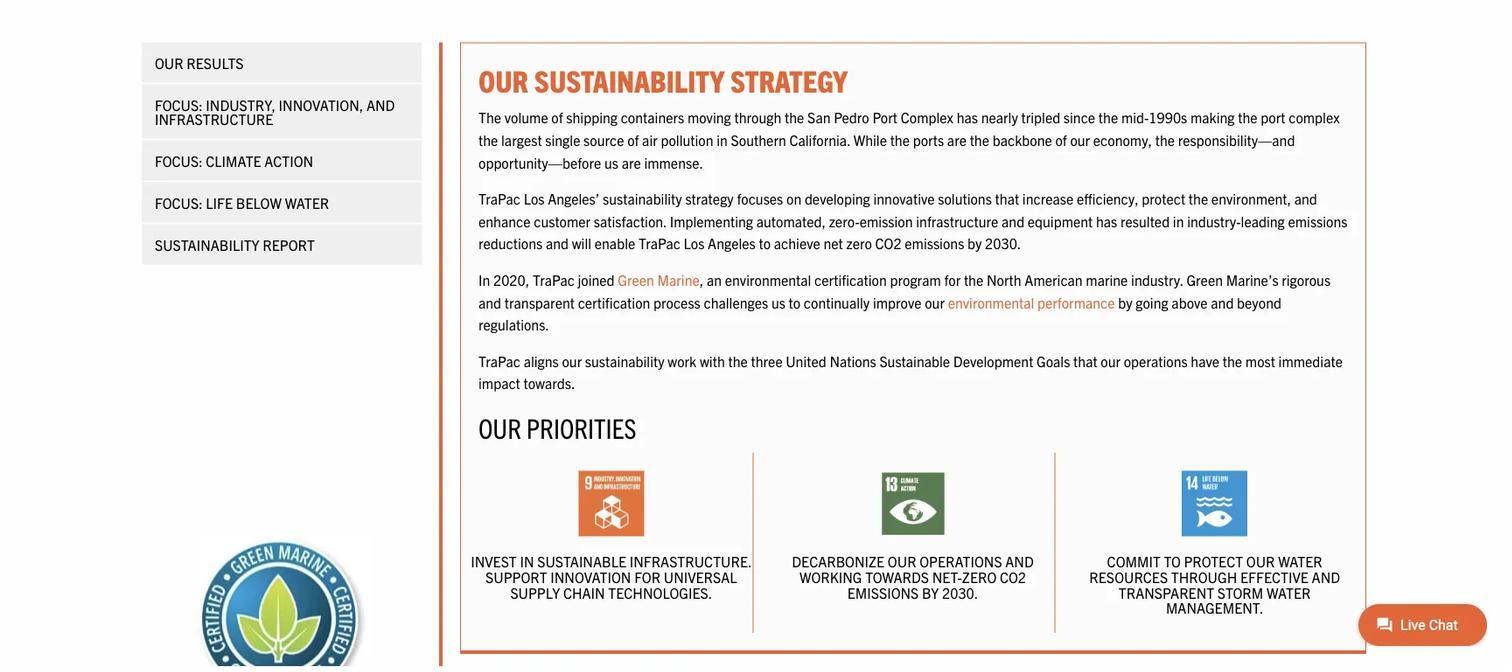 Task type: vqa. For each thing, say whether or not it's contained in the screenshot.
our
yes



Task type: describe. For each thing, give the bounding box(es) containing it.
united
[[786, 353, 827, 370]]

chain
[[563, 584, 605, 602]]

to inside , an environmental certification program for the north american marine industry.  green marine's rigorous and transparent certification process challenges us to continually improve our
[[789, 294, 801, 311]]

that inside trapac los angeles' sustainability strategy focuses on developing innovative solutions that increase efficiency, protect the environment, and enhance customer satisfaction. implementing automated, zero-emission infrastructure and equipment has resulted in industry-leading emissions reductions and will enable trapac los angeles to achieve net zero co2 emissions by 2030.
[[995, 190, 1019, 208]]

san
[[808, 109, 831, 127]]

joined
[[578, 271, 615, 289]]

the down 1990s
[[1155, 131, 1175, 149]]

nations
[[830, 353, 876, 370]]

infrastructure
[[916, 213, 999, 230]]

0 horizontal spatial certification
[[578, 294, 650, 311]]

zero inside trapac los angeles' sustainability strategy focuses on developing innovative solutions that increase efficiency, protect the environment, and enhance customer satisfaction. implementing automated, zero-emission infrastructure and equipment has resulted in industry-leading emissions reductions and will enable trapac los angeles to achieve net zero co2 emissions by 2030.
[[846, 235, 872, 253]]

and
[[367, 96, 395, 114]]

going
[[1136, 294, 1169, 311]]

emissions inside decarbonize our operations and working towards net-zero co2 emissions by 2030.
[[848, 584, 919, 602]]

above
[[1172, 294, 1208, 311]]

on
[[787, 190, 802, 208]]

supply
[[510, 584, 560, 602]]

0 horizontal spatial of
[[551, 109, 563, 127]]

volume
[[505, 109, 548, 127]]

and inside the commit to protect our water resources through effective and transparent storm water management.
[[1312, 569, 1340, 586]]

enhance
[[479, 213, 531, 230]]

port
[[1261, 109, 1286, 127]]

and down the "customer"
[[546, 235, 569, 253]]

shipping
[[566, 109, 618, 127]]

our results link
[[142, 43, 422, 83]]

our for our priorities
[[479, 411, 521, 445]]

will
[[572, 235, 592, 253]]

marine
[[1086, 271, 1128, 289]]

the up responsibility—and
[[1238, 109, 1258, 127]]

to inside trapac los angeles' sustainability strategy focuses on developing innovative solutions that increase efficiency, protect the environment, and enhance customer satisfaction. implementing automated, zero-emission infrastructure and equipment has resulted in industry-leading emissions reductions and will enable trapac los angeles to achieve net zero co2 emissions by 2030.
[[759, 235, 771, 253]]

and down increase
[[1002, 213, 1025, 230]]

co2 inside trapac los angeles' sustainability strategy focuses on developing innovative solutions that increase efficiency, protect the environment, and enhance customer satisfaction. implementing automated, zero-emission infrastructure and equipment has resulted in industry-leading emissions reductions and will enable trapac los angeles to achieve net zero co2 emissions by 2030.
[[875, 235, 902, 253]]

complex
[[1289, 109, 1340, 127]]

that inside trapac aligns our sustainability work with the three united nations sustainable development goals that our operations have the most immediate impact towards.
[[1074, 353, 1098, 370]]

the down the nearly
[[970, 131, 990, 149]]

climate
[[206, 152, 261, 170]]

sustainable
[[537, 553, 626, 571]]

1 vertical spatial environmental
[[948, 294, 1034, 311]]

0 vertical spatial sustainability
[[534, 62, 725, 99]]

trapac los angeles' sustainability strategy focuses on developing innovative solutions that increase efficiency, protect the environment, and enhance customer satisfaction. implementing automated, zero-emission infrastructure and equipment has resulted in industry-leading emissions reductions and will enable trapac los angeles to achieve net zero co2 emissions by 2030.
[[479, 190, 1348, 253]]

goals
[[1037, 353, 1070, 370]]

performance
[[1038, 294, 1115, 311]]

focuses
[[737, 190, 783, 208]]

net
[[824, 235, 843, 253]]

for inside , an environmental certification program for the north american marine industry.  green marine's rigorous and transparent certification process challenges us to continually improve our
[[944, 271, 961, 289]]

our sustainability strategy
[[479, 62, 848, 99]]

our inside the volume of shipping containers moving through the san pedro port complex has nearly tripled since the mid-1990s making the port complex the largest single source of air pollution in southern california. while the ports are the backbone of our economy, the responsibility—and opportunity—before us are immense.
[[1070, 131, 1090, 149]]

sustainability report
[[155, 236, 315, 254]]

the inside trapac los angeles' sustainability strategy focuses on developing innovative solutions that increase efficiency, protect the environment, and enhance customer satisfaction. implementing automated, zero-emission infrastructure and equipment has resulted in industry-leading emissions reductions and will enable trapac los angeles to achieve net zero co2 emissions by 2030.
[[1189, 190, 1208, 208]]

industry.
[[1131, 271, 1183, 289]]

industry,
[[206, 96, 276, 114]]

containers
[[621, 109, 684, 127]]

while
[[854, 131, 887, 149]]

and inside decarbonize our operations and working towards net-zero co2 emissions by 2030.
[[1006, 553, 1034, 571]]

1 horizontal spatial are
[[947, 131, 967, 149]]

customer
[[534, 213, 591, 230]]

our right aligns
[[562, 353, 582, 370]]

focus: for focus: industry, innovation, and infrastructure
[[155, 96, 203, 114]]

challenges
[[704, 294, 768, 311]]

emission
[[860, 213, 913, 230]]

southern
[[731, 131, 786, 149]]

life
[[206, 194, 233, 212]]

focus: life below water
[[155, 194, 329, 212]]

support
[[486, 569, 547, 586]]

1990s
[[1149, 109, 1187, 127]]

has inside trapac los angeles' sustainability strategy focuses on developing innovative solutions that increase efficiency, protect the environment, and enhance customer satisfaction. implementing automated, zero-emission infrastructure and equipment has resulted in industry-leading emissions reductions and will enable trapac los angeles to achieve net zero co2 emissions by 2030.
[[1096, 213, 1118, 230]]

rigorous
[[1282, 271, 1331, 289]]

north
[[987, 271, 1022, 289]]

environmental performance link
[[948, 294, 1115, 311]]

by inside trapac los angeles' sustainability strategy focuses on developing innovative solutions that increase efficiency, protect the environment, and enhance customer satisfaction. implementing automated, zero-emission infrastructure and equipment has resulted in industry-leading emissions reductions and will enable trapac los angeles to achieve net zero co2 emissions by 2030.
[[968, 235, 982, 253]]

economy,
[[1093, 131, 1152, 149]]

have
[[1191, 353, 1220, 370]]

sustainable
[[880, 353, 950, 370]]

regulations.
[[479, 316, 549, 334]]

pedro
[[834, 109, 869, 127]]

2020,
[[493, 271, 529, 289]]

in inside the volume of shipping containers moving through the san pedro port complex has nearly tripled since the mid-1990s making the port complex the largest single source of air pollution in southern california. while the ports are the backbone of our economy, the responsibility—and opportunity—before us are immense.
[[717, 131, 728, 149]]

developing
[[805, 190, 870, 208]]

the right have
[[1223, 353, 1242, 370]]

protect inside trapac los angeles' sustainability strategy focuses on developing innovative solutions that increase efficiency, protect the environment, and enhance customer satisfaction. implementing automated, zero-emission infrastructure and equipment has resulted in industry-leading emissions reductions and will enable trapac los angeles to achieve net zero co2 emissions by 2030.
[[1142, 190, 1186, 208]]

below
[[236, 194, 282, 212]]

the down the
[[479, 131, 498, 149]]

increase
[[1023, 190, 1074, 208]]

management.
[[1166, 600, 1264, 617]]

to inside the commit to protect our water resources through effective and transparent storm water management.
[[1164, 553, 1181, 571]]

operations inside decarbonize our operations and working towards net-zero co2 emissions by 2030.
[[920, 553, 1002, 571]]

development
[[953, 353, 1034, 370]]

satisfaction.
[[594, 213, 667, 230]]

2030. inside trapac los angeles' sustainability strategy focuses on developing innovative solutions that increase efficiency, protect the environment, and enhance customer satisfaction. implementing automated, zero-emission infrastructure and equipment has resulted in industry-leading emissions reductions and will enable trapac los angeles to achieve net zero co2 emissions by 2030.
[[985, 235, 1021, 253]]

complex
[[901, 109, 954, 127]]

report
[[263, 236, 315, 254]]

decarbonize our operations and working towards net-zero co2 emissions by 2030.
[[792, 553, 1034, 602]]

source
[[584, 131, 624, 149]]

towards
[[865, 569, 929, 586]]

focus: for focus: climate action
[[155, 152, 203, 170]]

zero inside decarbonize our operations and working towards net-zero co2 emissions by 2030.
[[962, 569, 997, 586]]

and inside by going above and beyond regulations.
[[1211, 294, 1234, 311]]

our right the goals
[[1101, 353, 1121, 370]]

water
[[285, 194, 329, 212]]

our for our results
[[155, 54, 183, 72]]

equipment
[[1028, 213, 1093, 230]]

focus: climate action
[[155, 152, 313, 170]]

0 vertical spatial emissions
[[1288, 213, 1348, 230]]

ports
[[913, 131, 944, 149]]

in inside the invest in sustainable infrastructure. support innovation for universal supply chain technologies.
[[520, 553, 534, 571]]

towards.
[[524, 375, 575, 392]]

action
[[265, 152, 313, 170]]

american
[[1025, 271, 1083, 289]]

innovative
[[874, 190, 935, 208]]

moving
[[688, 109, 731, 127]]

focus: climate action link
[[142, 141, 422, 181]]

impact
[[479, 375, 520, 392]]

trapac up green marine link
[[639, 235, 681, 253]]

the up economy,
[[1099, 109, 1118, 127]]

making
[[1191, 109, 1235, 127]]

with
[[700, 353, 725, 370]]

operations inside trapac aligns our sustainability work with the three united nations sustainable development goals that our operations have the most immediate impact towards.
[[1124, 353, 1188, 370]]

1 horizontal spatial of
[[627, 131, 639, 149]]

resources
[[1089, 569, 1168, 586]]

results
[[187, 54, 244, 72]]

strategy
[[731, 62, 848, 99]]



Task type: locate. For each thing, give the bounding box(es) containing it.
1 vertical spatial are
[[622, 154, 641, 171]]

and
[[1295, 190, 1317, 208], [1002, 213, 1025, 230], [546, 235, 569, 253], [479, 294, 501, 311], [1211, 294, 1234, 311], [1006, 553, 1034, 571], [1312, 569, 1340, 586]]

0 vertical spatial transparent
[[505, 294, 575, 311]]

us inside the volume of shipping containers moving through the san pedro port complex has nearly tripled since the mid-1990s making the port complex the largest single source of air pollution in southern california. while the ports are the backbone of our economy, the responsibility—and opportunity—before us are immense.
[[605, 154, 619, 171]]

our
[[155, 54, 183, 72], [479, 62, 528, 99], [479, 411, 521, 445]]

marine's
[[1226, 271, 1279, 289]]

our up the storm
[[1247, 553, 1275, 571]]

our for our sustainability strategy
[[479, 62, 528, 99]]

our results
[[155, 54, 244, 72]]

the inside , an environmental certification program for the north american marine industry.  green marine's rigorous and transparent certification process challenges us to continually improve our
[[964, 271, 984, 289]]

transparent up regulations.
[[505, 294, 575, 311]]

by going above and beyond regulations.
[[479, 294, 1282, 334]]

emissions down decarbonize
[[848, 584, 919, 602]]

1 horizontal spatial los
[[684, 235, 705, 253]]

solutions
[[938, 190, 992, 208]]

0 vertical spatial sustainability
[[603, 190, 682, 208]]

automated,
[[757, 213, 826, 230]]

0 horizontal spatial co2
[[875, 235, 902, 253]]

,
[[700, 271, 704, 289]]

and right net-
[[1006, 553, 1034, 571]]

the volume of shipping containers moving through the san pedro port complex has nearly tripled since the mid-1990s making the port complex the largest single source of air pollution in southern california. while the ports are the backbone of our economy, the responsibility—and opportunity—before us are immense.
[[479, 109, 1340, 171]]

of left air
[[627, 131, 639, 149]]

working
[[800, 569, 862, 586]]

1 horizontal spatial sustainability
[[534, 62, 725, 99]]

co2 down emission on the top right of the page
[[875, 235, 902, 253]]

1 vertical spatial that
[[1074, 353, 1098, 370]]

single
[[545, 131, 580, 149]]

the right 'with'
[[728, 353, 748, 370]]

1 horizontal spatial through
[[1171, 569, 1237, 586]]

angeles'
[[548, 190, 600, 208]]

0 vertical spatial focus:
[[155, 96, 203, 114]]

an
[[707, 271, 722, 289]]

1 horizontal spatial environmental
[[948, 294, 1034, 311]]

resulted
[[1121, 213, 1170, 230]]

environmental performance
[[948, 294, 1115, 311]]

has inside the volume of shipping containers moving through the san pedro port complex has nearly tripled since the mid-1990s making the port complex the largest single source of air pollution in southern california. while the ports are the backbone of our economy, the responsibility—and opportunity—before us are immense.
[[957, 109, 978, 127]]

enable
[[595, 235, 635, 253]]

largest
[[501, 131, 542, 149]]

1 horizontal spatial in
[[717, 131, 728, 149]]

universal
[[664, 569, 737, 586]]

3 focus: from the top
[[155, 194, 203, 212]]

2 green from the left
[[1187, 271, 1223, 289]]

nearly
[[981, 109, 1018, 127]]

focus: down our results
[[155, 96, 203, 114]]

water
[[1278, 553, 1323, 571], [1267, 584, 1311, 602]]

co2 right net-
[[1000, 569, 1026, 586]]

1 vertical spatial 2030.
[[942, 584, 978, 602]]

environmental inside , an environmental certification program for the north american marine industry.  green marine's rigorous and transparent certification process challenges us to continually improve our
[[725, 271, 811, 289]]

0 vertical spatial that
[[995, 190, 1019, 208]]

focus: for focus: life below water
[[155, 194, 203, 212]]

1 vertical spatial focus:
[[155, 152, 203, 170]]

that right the goals
[[1074, 353, 1098, 370]]

focus: left life
[[155, 194, 203, 212]]

sustainability left work
[[585, 353, 665, 370]]

2 vertical spatial by
[[922, 584, 939, 602]]

2030. inside decarbonize our operations and working towards net-zero co2 emissions by 2030.
[[942, 584, 978, 602]]

innovation,
[[279, 96, 363, 114]]

transparent inside , an environmental certification program for the north american marine industry.  green marine's rigorous and transparent certification process challenges us to continually improve our
[[505, 294, 575, 311]]

1 vertical spatial in
[[1173, 213, 1184, 230]]

1 horizontal spatial us
[[772, 294, 786, 311]]

our up the
[[479, 62, 528, 99]]

1 vertical spatial for
[[634, 569, 661, 586]]

our inside , an environmental certification program for the north american marine industry.  green marine's rigorous and transparent certification process challenges us to continually improve our
[[925, 294, 945, 311]]

and inside , an environmental certification program for the north american marine industry.  green marine's rigorous and transparent certification process challenges us to continually improve our
[[479, 294, 501, 311]]

0 horizontal spatial that
[[995, 190, 1019, 208]]

has left the nearly
[[957, 109, 978, 127]]

california.
[[790, 131, 850, 149]]

achieve
[[774, 235, 820, 253]]

0 vertical spatial environmental
[[725, 271, 811, 289]]

and right environment,
[[1295, 190, 1317, 208]]

1 vertical spatial sustainability
[[585, 353, 665, 370]]

trapac right 2020,
[[533, 271, 575, 289]]

0 horizontal spatial transparent
[[505, 294, 575, 311]]

protect up the storm
[[1184, 553, 1243, 571]]

0 vertical spatial through
[[734, 109, 782, 127]]

sustainability
[[534, 62, 725, 99], [155, 236, 260, 254]]

focus: life below water link
[[142, 183, 422, 223]]

zero-
[[829, 213, 860, 230]]

0 horizontal spatial by
[[922, 584, 939, 602]]

trapac inside trapac aligns our sustainability work with the three united nations sustainable development goals that our operations have the most immediate impact towards.
[[479, 353, 521, 370]]

los up the "customer"
[[524, 190, 545, 208]]

zero
[[846, 235, 872, 253], [962, 569, 997, 586]]

1 vertical spatial protect
[[1184, 553, 1243, 571]]

green marine link
[[618, 271, 700, 289]]

our left net-
[[888, 553, 916, 571]]

2 focus: from the top
[[155, 152, 203, 170]]

through up southern
[[734, 109, 782, 127]]

by
[[968, 235, 982, 253], [1118, 294, 1133, 311], [922, 584, 939, 602]]

protect inside the commit to protect our water resources through effective and transparent storm water management.
[[1184, 553, 1243, 571]]

sustainability up satisfaction.
[[603, 190, 682, 208]]

0 horizontal spatial in
[[520, 553, 534, 571]]

are down source
[[622, 154, 641, 171]]

that left increase
[[995, 190, 1019, 208]]

our left results
[[155, 54, 183, 72]]

the up the industry- on the top of the page
[[1189, 190, 1208, 208]]

our inside decarbonize our operations and working towards net-zero co2 emissions by 2030.
[[888, 553, 916, 571]]

through for the
[[734, 109, 782, 127]]

2030. up north
[[985, 235, 1021, 253]]

of up single
[[551, 109, 563, 127]]

2030.
[[985, 235, 1021, 253], [942, 584, 978, 602]]

1 vertical spatial co2
[[1000, 569, 1026, 586]]

1 vertical spatial us
[[772, 294, 786, 311]]

0 horizontal spatial operations
[[920, 553, 1002, 571]]

0 vertical spatial water
[[1278, 553, 1323, 571]]

0 vertical spatial to
[[759, 235, 771, 253]]

0 horizontal spatial for
[[634, 569, 661, 586]]

co2 inside decarbonize our operations and working towards net-zero co2 emissions by 2030.
[[1000, 569, 1026, 586]]

in down 'moving'
[[717, 131, 728, 149]]

transparent inside the commit to protect our water resources through effective and transparent storm water management.
[[1119, 584, 1214, 602]]

strategy
[[685, 190, 734, 208]]

0 horizontal spatial us
[[605, 154, 619, 171]]

1 horizontal spatial green
[[1187, 271, 1223, 289]]

since
[[1064, 109, 1096, 127]]

our
[[1070, 131, 1090, 149], [925, 294, 945, 311], [562, 353, 582, 370], [1101, 353, 1121, 370], [888, 553, 916, 571], [1247, 553, 1275, 571]]

2 horizontal spatial to
[[1164, 553, 1181, 571]]

environmental up the challenges
[[725, 271, 811, 289]]

0 vertical spatial los
[[524, 190, 545, 208]]

to left achieve
[[759, 235, 771, 253]]

by inside decarbonize our operations and working towards net-zero co2 emissions by 2030.
[[922, 584, 939, 602]]

0 vertical spatial in
[[717, 131, 728, 149]]

1 horizontal spatial operations
[[1124, 353, 1188, 370]]

1 horizontal spatial to
[[789, 294, 801, 311]]

0 vertical spatial by
[[968, 235, 982, 253]]

focus: inside focus: industry, innovation, and infrastructure
[[155, 96, 203, 114]]

2 vertical spatial to
[[1164, 553, 1181, 571]]

0 horizontal spatial green
[[618, 271, 654, 289]]

protect
[[1142, 190, 1186, 208], [1184, 553, 1243, 571]]

the left san
[[785, 109, 804, 127]]

0 horizontal spatial environmental
[[725, 271, 811, 289]]

by inside by going above and beyond regulations.
[[1118, 294, 1133, 311]]

trapac up enhance
[[479, 190, 521, 208]]

1 horizontal spatial has
[[1096, 213, 1118, 230]]

protect up resulted
[[1142, 190, 1186, 208]]

1 vertical spatial operations
[[920, 553, 1002, 571]]

technologies.
[[608, 584, 712, 602]]

and down in
[[479, 294, 501, 311]]

green
[[618, 271, 654, 289], [1187, 271, 1223, 289]]

in right resulted
[[1173, 213, 1184, 230]]

1 focus: from the top
[[155, 96, 203, 114]]

transparent down commit
[[1119, 584, 1214, 602]]

of down since
[[1056, 131, 1067, 149]]

0 horizontal spatial zero
[[846, 235, 872, 253]]

0 horizontal spatial are
[[622, 154, 641, 171]]

co2
[[875, 235, 902, 253], [1000, 569, 1026, 586]]

the left north
[[964, 271, 984, 289]]

through up management.
[[1171, 569, 1237, 586]]

has down efficiency,
[[1096, 213, 1118, 230]]

1 horizontal spatial 2030.
[[985, 235, 1021, 253]]

2 horizontal spatial of
[[1056, 131, 1067, 149]]

environmental
[[725, 271, 811, 289], [948, 294, 1034, 311]]

1 horizontal spatial for
[[944, 271, 961, 289]]

emissions
[[1288, 213, 1348, 230], [905, 235, 964, 253], [848, 584, 919, 602]]

0 vertical spatial co2
[[875, 235, 902, 253]]

has
[[957, 109, 978, 127], [1096, 213, 1118, 230]]

trapac up impact
[[479, 353, 521, 370]]

los down implementing
[[684, 235, 705, 253]]

2 vertical spatial focus:
[[155, 194, 203, 212]]

1 vertical spatial los
[[684, 235, 705, 253]]

environmental down north
[[948, 294, 1034, 311]]

green right joined
[[618, 271, 654, 289]]

certification down joined
[[578, 294, 650, 311]]

us inside , an environmental certification program for the north american marine industry.  green marine's rigorous and transparent certification process challenges us to continually improve our
[[772, 294, 786, 311]]

1 horizontal spatial by
[[968, 235, 982, 253]]

2 horizontal spatial by
[[1118, 294, 1133, 311]]

sustainability inside trapac aligns our sustainability work with the three united nations sustainable development goals that our operations have the most immediate impact towards.
[[585, 353, 665, 370]]

emissions down infrastructure
[[905, 235, 964, 253]]

to right commit
[[1164, 553, 1181, 571]]

our down since
[[1070, 131, 1090, 149]]

0 horizontal spatial has
[[957, 109, 978, 127]]

sustainability for our
[[585, 353, 665, 370]]

0 vertical spatial operations
[[1124, 353, 1188, 370]]

the down port
[[890, 131, 910, 149]]

0 horizontal spatial sustainability
[[155, 236, 260, 254]]

0 vertical spatial has
[[957, 109, 978, 127]]

green up above
[[1187, 271, 1223, 289]]

transparent
[[505, 294, 575, 311], [1119, 584, 1214, 602]]

focus:
[[155, 96, 203, 114], [155, 152, 203, 170], [155, 194, 203, 212]]

zero right net
[[846, 235, 872, 253]]

0 vertical spatial are
[[947, 131, 967, 149]]

through inside the commit to protect our water resources through effective and transparent storm water management.
[[1171, 569, 1237, 586]]

focus: industry, innovation, and infrastructure
[[155, 96, 395, 128]]

sustainability down life
[[155, 236, 260, 254]]

in inside trapac los angeles' sustainability strategy focuses on developing innovative solutions that increase efficiency, protect the environment, and enhance customer satisfaction. implementing automated, zero-emission infrastructure and equipment has resulted in industry-leading emissions reductions and will enable trapac los angeles to achieve net zero co2 emissions by 2030.
[[1173, 213, 1184, 230]]

net-
[[932, 569, 962, 586]]

improve
[[873, 294, 922, 311]]

sustainability inside trapac los angeles' sustainability strategy focuses on developing innovative solutions that increase efficiency, protect the environment, and enhance customer satisfaction. implementing automated, zero-emission infrastructure and equipment has resulted in industry-leading emissions reductions and will enable trapac los angeles to achieve net zero co2 emissions by 2030.
[[603, 190, 682, 208]]

infrastructure
[[155, 110, 273, 128]]

0 vertical spatial certification
[[815, 271, 887, 289]]

through inside the volume of shipping containers moving through the san pedro port complex has nearly tripled since the mid-1990s making the port complex the largest single source of air pollution in southern california. while the ports are the backbone of our economy, the responsibility—and opportunity—before us are immense.
[[734, 109, 782, 127]]

certification
[[815, 271, 887, 289], [578, 294, 650, 311]]

green inside , an environmental certification program for the north american marine industry.  green marine's rigorous and transparent certification process challenges us to continually improve our
[[1187, 271, 1223, 289]]

2 vertical spatial in
[[520, 553, 534, 571]]

backbone
[[993, 131, 1052, 149]]

1 vertical spatial through
[[1171, 569, 1237, 586]]

1 vertical spatial sustainability
[[155, 236, 260, 254]]

1 green from the left
[[618, 271, 654, 289]]

opportunity—before
[[479, 154, 601, 171]]

in 2020, trapac joined green marine
[[479, 271, 700, 289]]

to left the continually
[[789, 294, 801, 311]]

commit to protect our water resources through effective and transparent storm water management.
[[1089, 553, 1340, 617]]

to
[[759, 235, 771, 253], [789, 294, 801, 311], [1164, 553, 1181, 571]]

0 vertical spatial for
[[944, 271, 961, 289]]

immediate
[[1279, 353, 1343, 370]]

program
[[890, 271, 941, 289]]

1 vertical spatial emissions
[[905, 235, 964, 253]]

immense.
[[644, 154, 703, 171]]

1 vertical spatial has
[[1096, 213, 1118, 230]]

1 vertical spatial transparent
[[1119, 584, 1214, 602]]

1 horizontal spatial that
[[1074, 353, 1098, 370]]

environment,
[[1212, 190, 1291, 208]]

1 horizontal spatial transparent
[[1119, 584, 1214, 602]]

pollution
[[661, 131, 713, 149]]

0 vertical spatial us
[[605, 154, 619, 171]]

tripled
[[1021, 109, 1061, 127]]

effective
[[1241, 569, 1309, 586]]

2030. right towards
[[942, 584, 978, 602]]

certification up the continually
[[815, 271, 887, 289]]

for left universal
[[634, 569, 661, 586]]

in up supply
[[520, 553, 534, 571]]

sustainability for angeles'
[[603, 190, 682, 208]]

0 vertical spatial zero
[[846, 235, 872, 253]]

reductions
[[479, 235, 543, 253]]

los
[[524, 190, 545, 208], [684, 235, 705, 253]]

0 horizontal spatial through
[[734, 109, 782, 127]]

decarbonize
[[792, 553, 885, 571]]

1 vertical spatial water
[[1267, 584, 1311, 602]]

for right program
[[944, 271, 961, 289]]

that
[[995, 190, 1019, 208], [1074, 353, 1098, 370]]

angeles
[[708, 235, 756, 253]]

us right the challenges
[[772, 294, 786, 311]]

our inside the commit to protect our water resources through effective and transparent storm water management.
[[1247, 553, 1275, 571]]

0 horizontal spatial 2030.
[[942, 584, 978, 602]]

for
[[944, 271, 961, 289], [634, 569, 661, 586]]

commit
[[1107, 553, 1161, 571]]

1 vertical spatial to
[[789, 294, 801, 311]]

1 vertical spatial by
[[1118, 294, 1133, 311]]

focus: industry, innovation, and infrastructure link
[[142, 85, 422, 139]]

responsibility—and
[[1178, 131, 1295, 149]]

sustainability up containers
[[534, 62, 725, 99]]

0 horizontal spatial to
[[759, 235, 771, 253]]

2 horizontal spatial in
[[1173, 213, 1184, 230]]

trapac aligns our sustainability work with the three united nations sustainable development goals that our operations have the most immediate impact towards.
[[479, 353, 1343, 392]]

for inside the invest in sustainable infrastructure. support innovation for universal supply chain technologies.
[[634, 569, 661, 586]]

1 horizontal spatial co2
[[1000, 569, 1026, 586]]

emissions right leading
[[1288, 213, 1348, 230]]

zero right towards
[[962, 569, 997, 586]]

0 vertical spatial 2030.
[[985, 235, 1021, 253]]

1 vertical spatial certification
[[578, 294, 650, 311]]

2 vertical spatial emissions
[[848, 584, 919, 602]]

, an environmental certification program for the north american marine industry.  green marine's rigorous and transparent certification process challenges us to continually improve our
[[479, 271, 1331, 311]]

0 vertical spatial protect
[[1142, 190, 1186, 208]]

through for effective
[[1171, 569, 1237, 586]]

our down program
[[925, 294, 945, 311]]

0 horizontal spatial los
[[524, 190, 545, 208]]

1 horizontal spatial zero
[[962, 569, 997, 586]]

and right above
[[1211, 294, 1234, 311]]

focus: left 'climate'
[[155, 152, 203, 170]]

1 vertical spatial zero
[[962, 569, 997, 586]]

1 horizontal spatial certification
[[815, 271, 887, 289]]

work
[[668, 353, 697, 370]]

us down source
[[605, 154, 619, 171]]

are right ports
[[947, 131, 967, 149]]

our down impact
[[479, 411, 521, 445]]

and right the effective
[[1312, 569, 1340, 586]]



